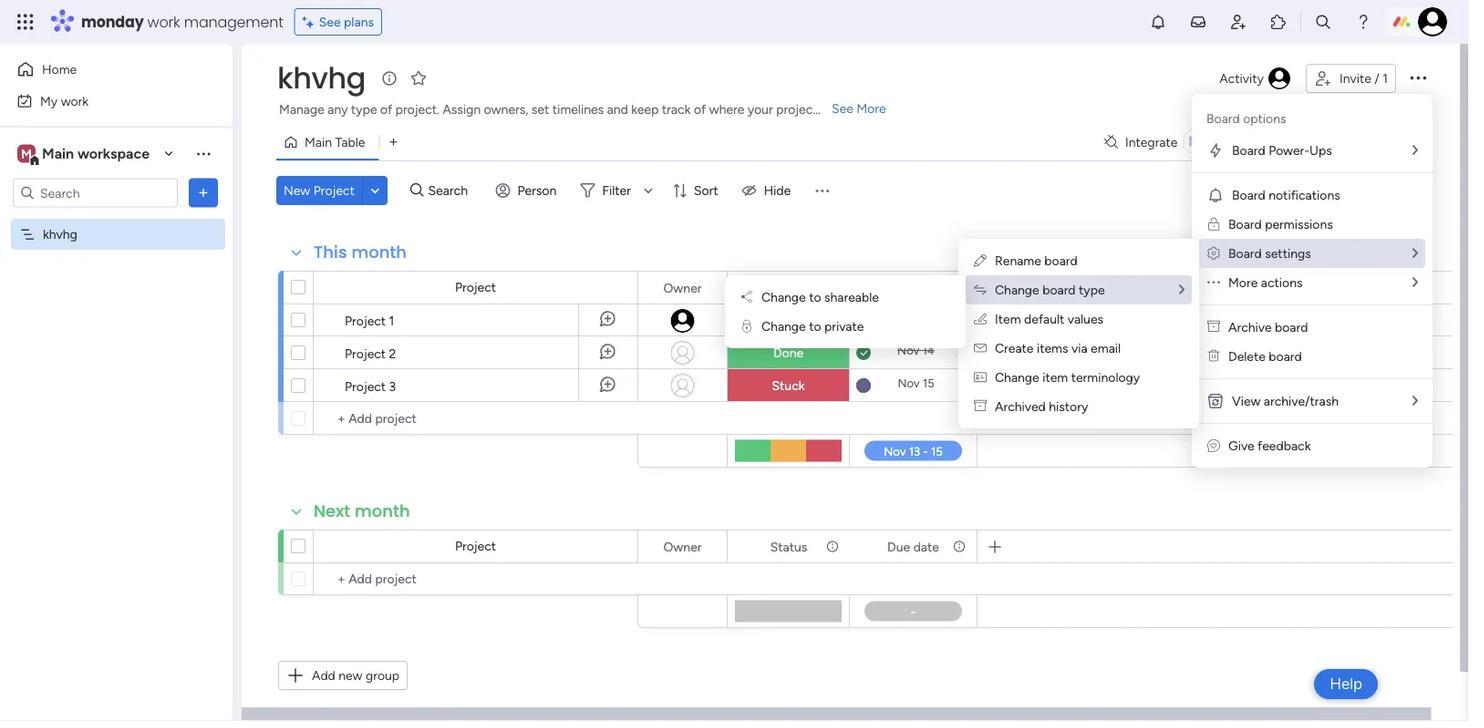 Task type: vqa. For each thing, say whether or not it's contained in the screenshot.
right 'This'
no



Task type: describe. For each thing, give the bounding box(es) containing it.
manage any type of project. assign owners, set timelines and keep track of where your project stands.
[[279, 102, 861, 117]]

dapulse admin menu image
[[1208, 246, 1220, 261]]

angle down image
[[371, 184, 380, 197]]

track
[[662, 102, 691, 117]]

options image
[[194, 184, 213, 202]]

main workspace
[[42, 145, 150, 162]]

dapulse share image
[[742, 290, 752, 305]]

list arrow image for more actions
[[1413, 276, 1418, 289]]

my work
[[40, 93, 89, 109]]

search everything image
[[1314, 13, 1333, 31]]

view
[[1232, 394, 1261, 409]]

change for change to shareable
[[762, 290, 806, 305]]

monday
[[81, 11, 144, 32]]

board settings
[[1229, 246, 1311, 261]]

project inside button
[[313, 183, 355, 198]]

notifications image
[[1149, 13, 1167, 31]]

to for private
[[809, 319, 821, 334]]

invite / 1
[[1340, 71, 1388, 86]]

archived history
[[995, 399, 1088, 415]]

2
[[389, 346, 396, 361]]

board for change
[[1043, 282, 1076, 298]]

help image
[[1354, 13, 1373, 31]]

change for change board type
[[995, 282, 1040, 298]]

1 inside button
[[1383, 71, 1388, 86]]

v2 email column image
[[974, 341, 987, 356]]

1 owner field from the top
[[659, 278, 706, 298]]

on
[[801, 313, 815, 329]]

apps image
[[1270, 13, 1288, 31]]

This month field
[[309, 241, 411, 265]]

assign
[[443, 102, 481, 117]]

Due date field
[[883, 537, 944, 557]]

notifications
[[1269, 187, 1341, 203]]

manage
[[279, 102, 325, 117]]

via
[[1072, 341, 1088, 356]]

sort button
[[665, 176, 729, 205]]

new project
[[284, 183, 355, 198]]

give
[[1229, 438, 1255, 454]]

any
[[328, 102, 348, 117]]

board permissions
[[1229, 217, 1333, 232]]

see more
[[832, 101, 886, 116]]

create
[[995, 341, 1034, 356]]

3
[[389, 379, 396, 394]]

list arrow image for change board type
[[1179, 283, 1185, 296]]

status field for the bottommost column information image
[[766, 537, 812, 557]]

column information image for this month
[[825, 280, 840, 295]]

private
[[825, 319, 864, 334]]

status field for column information icon for this month
[[766, 278, 812, 298]]

workspace
[[77, 145, 150, 162]]

workspace selection element
[[17, 143, 152, 166]]

autopilot image
[[1293, 130, 1308, 153]]

v2 client name column image
[[974, 370, 987, 385]]

integrate
[[1125, 135, 1178, 150]]

next
[[314, 500, 350, 523]]

rename
[[995, 253, 1042, 269]]

owners,
[[484, 102, 528, 117]]

rename board
[[995, 253, 1078, 269]]

due date
[[888, 539, 939, 555]]

actions
[[1261, 275, 1303, 290]]

invite / 1 button
[[1306, 64, 1396, 93]]

/
[[1375, 71, 1380, 86]]

ups
[[1310, 143, 1332, 158]]

nov 15
[[898, 376, 935, 391]]

add new group
[[312, 668, 400, 684]]

working on it
[[751, 313, 826, 329]]

column information image for next month
[[952, 539, 967, 554]]

1 vertical spatial column information image
[[825, 539, 840, 554]]

Search field
[[424, 178, 478, 203]]

month for next month
[[355, 500, 410, 523]]

where
[[709, 102, 745, 117]]

help button
[[1314, 669, 1378, 700]]

arrow down image
[[637, 180, 659, 202]]

help
[[1330, 675, 1363, 694]]

group
[[366, 668, 400, 684]]

more actions
[[1229, 275, 1303, 290]]

board for board permissions
[[1229, 217, 1262, 232]]

menu containing board options
[[1192, 94, 1433, 468]]

main table
[[305, 135, 365, 150]]

see plans button
[[294, 8, 382, 36]]

v2 item default values image
[[974, 311, 987, 327]]

1 owner from the top
[[664, 280, 702, 296]]

project
[[776, 102, 818, 117]]

new
[[339, 668, 363, 684]]

dapulse integrations image
[[1104, 135, 1118, 149]]

main for main table
[[305, 135, 332, 150]]

dapulse archived image
[[1208, 320, 1220, 335]]

list arrow image for view archive/trash
[[1413, 394, 1418, 408]]

plans
[[344, 14, 374, 30]]

1 + add project text field from the top
[[323, 408, 629, 430]]

Search in workspace field
[[38, 182, 152, 203]]

table
[[335, 135, 365, 150]]

main table button
[[276, 128, 379, 157]]

invite
[[1340, 71, 1372, 86]]

home button
[[11, 55, 196, 84]]

m
[[21, 146, 32, 161]]

it
[[819, 313, 826, 329]]

v2 delete line image
[[1208, 349, 1220, 364]]

workspace image
[[17, 144, 36, 164]]

to for shareable
[[809, 290, 821, 305]]

main for main workspace
[[42, 145, 74, 162]]

sort
[[694, 183, 718, 198]]

khvhg field
[[273, 58, 370, 99]]

feedback
[[1258, 438, 1311, 454]]

2 of from the left
[[694, 102, 706, 117]]

board options
[[1207, 111, 1287, 126]]

options
[[1243, 111, 1287, 126]]

item
[[995, 311, 1021, 327]]

type for board
[[1079, 282, 1105, 298]]

invite members image
[[1229, 13, 1248, 31]]

item
[[1043, 370, 1068, 385]]

khvhg list box
[[0, 215, 233, 496]]

email
[[1091, 341, 1121, 356]]

1 status from the top
[[770, 280, 807, 296]]

activity button
[[1212, 64, 1299, 93]]

history
[[1049, 399, 1088, 415]]

your
[[748, 102, 773, 117]]

1 horizontal spatial column information image
[[952, 280, 967, 295]]

0 horizontal spatial 1
[[389, 313, 394, 328]]



Task type: locate. For each thing, give the bounding box(es) containing it.
working
[[751, 313, 798, 329]]

1 nov from the top
[[898, 343, 920, 358]]

1 vertical spatial work
[[61, 93, 89, 109]]

main
[[305, 135, 332, 150], [42, 145, 74, 162]]

1 vertical spatial type
[[1079, 282, 1105, 298]]

next month
[[314, 500, 410, 523]]

permissions
[[1265, 217, 1333, 232]]

option
[[0, 218, 233, 222]]

this month
[[314, 241, 407, 264]]

Next month field
[[309, 500, 415, 524]]

column information image up it
[[825, 280, 840, 295]]

1 of from the left
[[380, 102, 392, 117]]

board for board notifications
[[1232, 187, 1266, 203]]

board up the item default values
[[1043, 282, 1076, 298]]

to
[[809, 290, 821, 305], [809, 319, 821, 334]]

this
[[314, 241, 347, 264]]

show board description image
[[378, 69, 400, 88]]

1 horizontal spatial see
[[832, 101, 854, 116]]

month for this month
[[351, 241, 407, 264]]

khvhg
[[277, 58, 366, 99], [43, 227, 77, 242]]

collapse board header image
[[1414, 135, 1428, 150]]

work inside my work button
[[61, 93, 89, 109]]

options image
[[1407, 66, 1429, 88]]

delete board
[[1229, 349, 1302, 364]]

0 vertical spatial owner field
[[659, 278, 706, 298]]

1
[[1383, 71, 1388, 86], [389, 313, 394, 328]]

khvhg down search in workspace field
[[43, 227, 77, 242]]

board for board settings
[[1229, 246, 1262, 261]]

1 vertical spatial khvhg
[[43, 227, 77, 242]]

menu
[[1192, 94, 1433, 468]]

change to private
[[762, 319, 864, 334]]

to left 'private'
[[809, 319, 821, 334]]

stuck
[[772, 378, 805, 394]]

of down show board description icon
[[380, 102, 392, 117]]

1 vertical spatial owner
[[664, 539, 702, 555]]

nov
[[898, 343, 920, 358], [898, 376, 920, 391]]

board up change board type
[[1045, 253, 1078, 269]]

1 horizontal spatial column information image
[[952, 539, 967, 554]]

management
[[184, 11, 283, 32]]

power-
[[1269, 143, 1310, 158]]

board right v2 permission outline image on the right top
[[1229, 217, 1262, 232]]

new project button
[[276, 176, 362, 205]]

column information image
[[825, 280, 840, 295], [952, 539, 967, 554]]

0 vertical spatial list arrow image
[[1413, 144, 1418, 157]]

khvhg up any
[[277, 58, 366, 99]]

see left plans
[[319, 14, 341, 30]]

add view image
[[390, 136, 397, 149]]

0 vertical spatial khvhg
[[277, 58, 366, 99]]

month inside this month field
[[351, 241, 407, 264]]

1 horizontal spatial work
[[147, 11, 180, 32]]

0 horizontal spatial khvhg
[[43, 227, 77, 242]]

0 vertical spatial nov
[[898, 343, 920, 358]]

2 + add project text field from the top
[[323, 568, 629, 590]]

see for see plans
[[319, 14, 341, 30]]

2 status from the top
[[770, 539, 807, 555]]

0 horizontal spatial work
[[61, 93, 89, 109]]

board
[[1045, 253, 1078, 269], [1043, 282, 1076, 298], [1275, 320, 1308, 335], [1269, 349, 1302, 364]]

gary orlando image
[[1418, 7, 1447, 36]]

v2 overdue deadline image
[[856, 312, 871, 330]]

add new group button
[[278, 661, 408, 690]]

1 horizontal spatial khvhg
[[277, 58, 366, 99]]

main left table
[[305, 135, 332, 150]]

nov for nov 14
[[898, 343, 920, 358]]

board right the board notifications icon
[[1232, 187, 1266, 203]]

timelines
[[553, 102, 604, 117]]

+ Add project text field
[[323, 408, 629, 430], [323, 568, 629, 590]]

1 horizontal spatial of
[[694, 102, 706, 117]]

board up board power-ups image
[[1207, 111, 1240, 126]]

stands.
[[821, 102, 861, 117]]

1 vertical spatial column information image
[[952, 539, 967, 554]]

dapulse edit image
[[974, 253, 987, 269]]

board power-ups
[[1232, 143, 1332, 158]]

add
[[312, 668, 335, 684]]

terminology
[[1071, 370, 1140, 385]]

work right monday
[[147, 11, 180, 32]]

workspace options image
[[194, 144, 213, 163]]

work for monday
[[147, 11, 180, 32]]

2 owner from the top
[[664, 539, 702, 555]]

item default values
[[995, 311, 1104, 327]]

0 vertical spatial list arrow image
[[1413, 276, 1418, 289]]

khvhg inside khvhg list box
[[43, 227, 77, 242]]

dapulse archived image
[[974, 399, 987, 415]]

list arrow image
[[1413, 276, 1418, 289], [1413, 394, 1418, 408]]

change for change item terminology
[[995, 370, 1040, 385]]

inbox image
[[1189, 13, 1208, 31]]

column information image
[[952, 280, 967, 295], [825, 539, 840, 554]]

0 vertical spatial more
[[857, 101, 886, 116]]

0 horizontal spatial see
[[319, 14, 341, 30]]

status
[[770, 280, 807, 296], [770, 539, 807, 555]]

items
[[1037, 341, 1069, 356]]

change for change to private
[[762, 319, 806, 334]]

2 to from the top
[[809, 319, 821, 334]]

new
[[284, 183, 310, 198]]

menu image
[[813, 182, 831, 200]]

0 vertical spatial see
[[319, 14, 341, 30]]

Owner field
[[659, 278, 706, 298], [659, 537, 706, 557]]

of
[[380, 102, 392, 117], [694, 102, 706, 117]]

delete
[[1229, 349, 1266, 364]]

1 vertical spatial owner field
[[659, 537, 706, 557]]

automate
[[1316, 135, 1373, 150]]

1 horizontal spatial main
[[305, 135, 332, 150]]

0 vertical spatial month
[[351, 241, 407, 264]]

archived
[[995, 399, 1046, 415]]

1 vertical spatial list arrow image
[[1413, 394, 1418, 408]]

1 vertical spatial status
[[770, 539, 807, 555]]

1 vertical spatial to
[[809, 319, 821, 334]]

1 horizontal spatial 1
[[1383, 71, 1388, 86]]

board notifications image
[[1207, 186, 1225, 204]]

2 vertical spatial list arrow image
[[1179, 283, 1185, 296]]

1 vertical spatial list arrow image
[[1413, 247, 1418, 260]]

more dots image
[[1208, 275, 1220, 290]]

change down rename
[[995, 282, 1040, 298]]

v2 done deadline image
[[856, 344, 871, 362]]

0 vertical spatial status
[[770, 280, 807, 296]]

v2 user feedback image
[[1208, 438, 1220, 454]]

change down create
[[995, 370, 1040, 385]]

see right project
[[832, 101, 854, 116]]

shareable
[[825, 290, 879, 305]]

due
[[888, 539, 910, 555]]

monday work management
[[81, 11, 283, 32]]

of right track
[[694, 102, 706, 117]]

change
[[995, 282, 1040, 298], [762, 290, 806, 305], [762, 319, 806, 334], [995, 370, 1040, 385]]

column information image left v2 change icon
[[952, 280, 967, 295]]

1 up 2
[[389, 313, 394, 328]]

change item terminology
[[995, 370, 1140, 385]]

type
[[351, 102, 377, 117], [1079, 282, 1105, 298]]

see for see more
[[832, 101, 854, 116]]

14
[[923, 343, 935, 358]]

nov 14
[[898, 343, 935, 358]]

see more link
[[830, 99, 888, 118]]

month right this
[[351, 241, 407, 264]]

values
[[1068, 311, 1104, 327]]

0 vertical spatial + add project text field
[[323, 408, 629, 430]]

0 vertical spatial type
[[351, 102, 377, 117]]

change board type
[[995, 282, 1105, 298]]

more right more dots icon
[[1229, 275, 1258, 290]]

0 vertical spatial status field
[[766, 278, 812, 298]]

home
[[42, 62, 77, 77]]

board for board options
[[1207, 111, 1240, 126]]

column information image right the date
[[952, 539, 967, 554]]

board down archive board
[[1269, 349, 1302, 364]]

0 vertical spatial column information image
[[825, 280, 840, 295]]

change to shareable
[[762, 290, 879, 305]]

15
[[923, 376, 935, 391]]

work right my
[[61, 93, 89, 109]]

default
[[1024, 311, 1065, 327]]

1 status field from the top
[[766, 278, 812, 298]]

type up values
[[1079, 282, 1105, 298]]

list arrow image for board settings
[[1413, 247, 1418, 260]]

1 horizontal spatial type
[[1079, 282, 1105, 298]]

done
[[773, 345, 804, 361]]

1 right /
[[1383, 71, 1388, 86]]

nov left the 14
[[898, 343, 920, 358]]

give feedback
[[1229, 438, 1311, 454]]

board for delete
[[1269, 349, 1302, 364]]

1 vertical spatial see
[[832, 101, 854, 116]]

view archive/trash image
[[1207, 392, 1225, 410]]

board for rename
[[1045, 253, 1078, 269]]

1 vertical spatial nov
[[898, 376, 920, 391]]

v2 search image
[[410, 180, 424, 201]]

0 horizontal spatial more
[[857, 101, 886, 116]]

work
[[147, 11, 180, 32], [61, 93, 89, 109]]

select product image
[[16, 13, 35, 31]]

1 horizontal spatial more
[[1229, 275, 1258, 290]]

0 horizontal spatial of
[[380, 102, 392, 117]]

main inside button
[[305, 135, 332, 150]]

2 owner field from the top
[[659, 537, 706, 557]]

0 horizontal spatial main
[[42, 145, 74, 162]]

1 vertical spatial status field
[[766, 537, 812, 557]]

1 vertical spatial more
[[1229, 275, 1258, 290]]

hide
[[764, 183, 791, 198]]

change up the done
[[762, 319, 806, 334]]

settings
[[1265, 246, 1311, 261]]

change up working on it
[[762, 290, 806, 305]]

v2 permission outline image
[[1208, 217, 1220, 232]]

type for any
[[351, 102, 377, 117]]

column information image left 'due'
[[825, 539, 840, 554]]

nov left 15
[[898, 376, 920, 391]]

see inside button
[[319, 14, 341, 30]]

project 1
[[345, 313, 394, 328]]

0 vertical spatial work
[[147, 11, 180, 32]]

list arrow image for board power-ups
[[1413, 144, 1418, 157]]

filter
[[602, 183, 631, 198]]

keep
[[631, 102, 659, 117]]

type right any
[[351, 102, 377, 117]]

board notifications
[[1232, 187, 1341, 203]]

project 3
[[345, 379, 396, 394]]

board down 'board options'
[[1232, 143, 1266, 158]]

month right next
[[355, 500, 410, 523]]

list arrow image
[[1413, 144, 1418, 157], [1413, 247, 1418, 260], [1179, 283, 1185, 296]]

2 list arrow image from the top
[[1413, 394, 1418, 408]]

my
[[40, 93, 58, 109]]

1 vertical spatial month
[[355, 500, 410, 523]]

more
[[857, 101, 886, 116], [1229, 275, 1258, 290]]

add to favorites image
[[409, 69, 428, 87]]

to up on
[[809, 290, 821, 305]]

0 vertical spatial owner
[[664, 280, 702, 296]]

1 vertical spatial 1
[[389, 313, 394, 328]]

date
[[914, 539, 939, 555]]

board for archive
[[1275, 320, 1308, 335]]

main right workspace icon
[[42, 145, 74, 162]]

0 vertical spatial 1
[[1383, 71, 1388, 86]]

month inside next month field
[[355, 500, 410, 523]]

0 vertical spatial to
[[809, 290, 821, 305]]

dapulse private image
[[742, 319, 751, 334]]

Status field
[[766, 278, 812, 298], [766, 537, 812, 557]]

2 status field from the top
[[766, 537, 812, 557]]

0 horizontal spatial type
[[351, 102, 377, 117]]

work for my
[[61, 93, 89, 109]]

nov for nov 15
[[898, 376, 920, 391]]

1 to from the top
[[809, 290, 821, 305]]

main inside workspace selection 'element'
[[42, 145, 74, 162]]

1 vertical spatial + add project text field
[[323, 568, 629, 590]]

board for board power-ups
[[1232, 143, 1266, 158]]

board right dapulse admin menu icon
[[1229, 246, 1262, 261]]

board power-ups image
[[1207, 141, 1225, 160]]

2 nov from the top
[[898, 376, 920, 391]]

activity
[[1220, 71, 1264, 86]]

view archive/trash
[[1232, 394, 1339, 409]]

0 vertical spatial column information image
[[952, 280, 967, 295]]

see plans
[[319, 14, 374, 30]]

more right project
[[857, 101, 886, 116]]

project 2
[[345, 346, 396, 361]]

v2 change image
[[974, 282, 987, 298]]

and
[[607, 102, 628, 117]]

1 list arrow image from the top
[[1413, 276, 1418, 289]]

project.
[[396, 102, 440, 117]]

0 horizontal spatial column information image
[[825, 280, 840, 295]]

0 horizontal spatial column information image
[[825, 539, 840, 554]]

board up delete board
[[1275, 320, 1308, 335]]

month
[[351, 241, 407, 264], [355, 500, 410, 523]]



